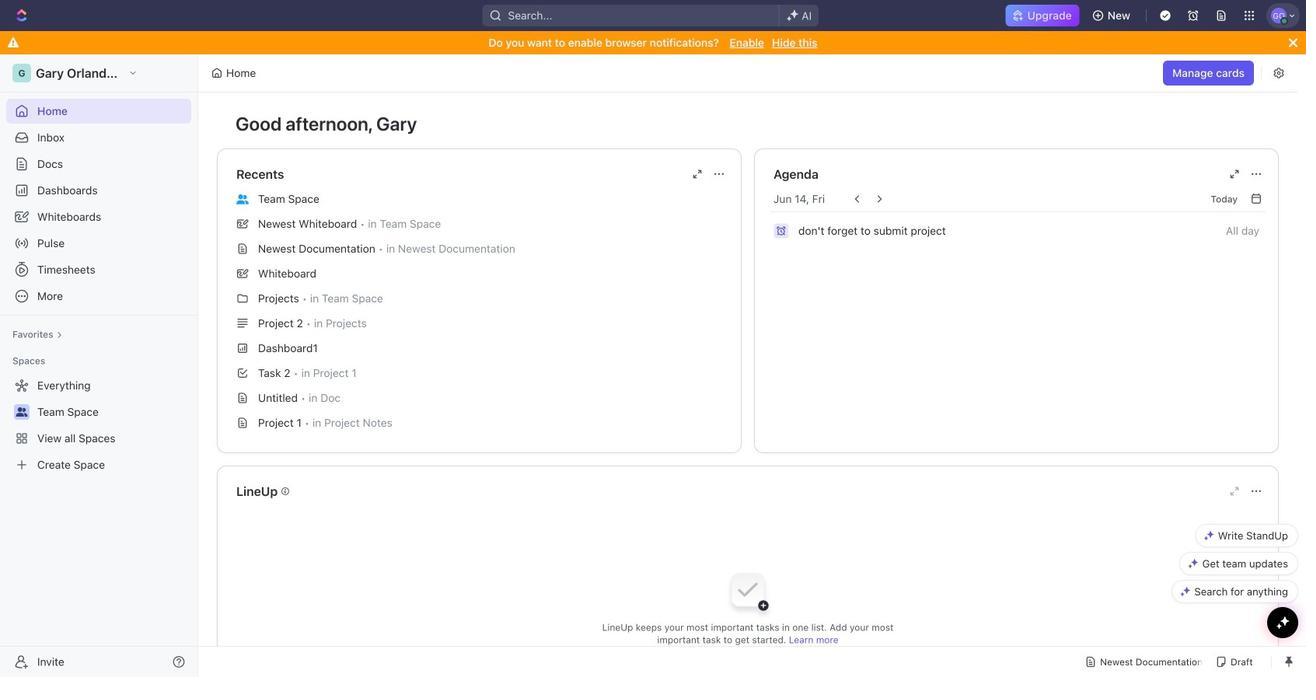 Task type: locate. For each thing, give the bounding box(es) containing it.
gary orlando's workspace, , element
[[12, 64, 31, 82]]

sidebar navigation
[[0, 54, 201, 677]]

user group image
[[236, 194, 249, 204]]

tree
[[6, 373, 191, 477]]



Task type: describe. For each thing, give the bounding box(es) containing it.
tree inside sidebar navigation
[[6, 373, 191, 477]]

user group image
[[16, 407, 28, 417]]



Task type: vqa. For each thing, say whether or not it's contained in the screenshot.
Jeremy Miller's Workspace, , "element"
no



